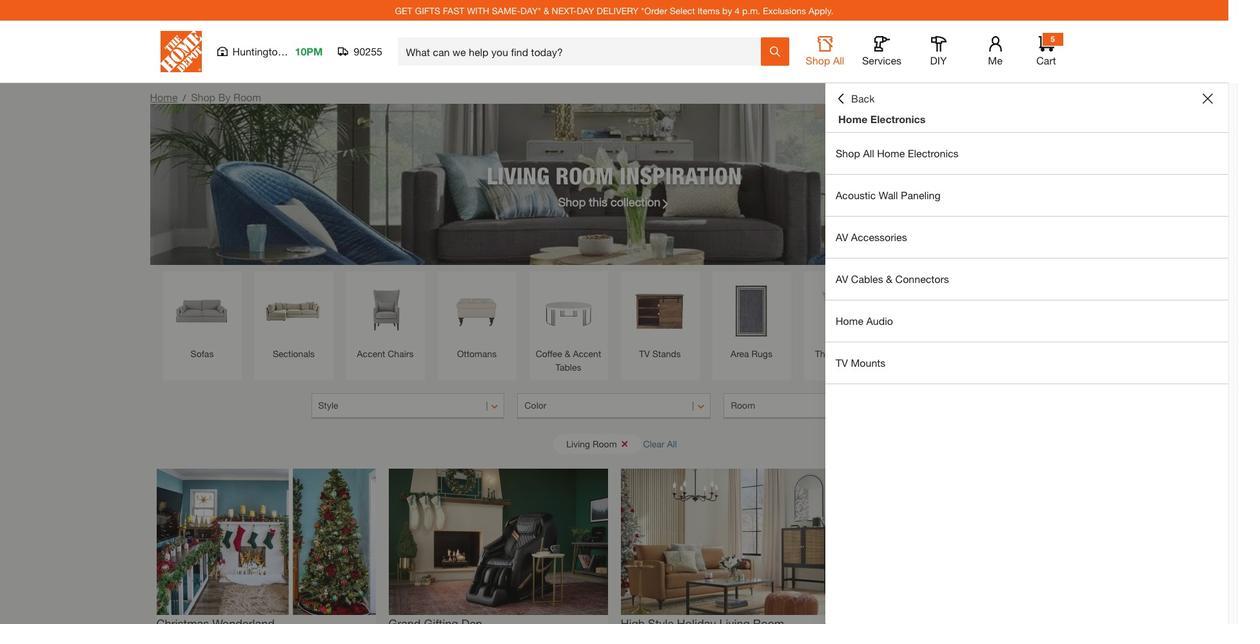 Task type: locate. For each thing, give the bounding box(es) containing it.
room button
[[724, 394, 918, 419]]

1 vertical spatial &
[[887, 273, 893, 285]]

sectionals image
[[261, 278, 327, 344]]

throw
[[816, 348, 841, 359]]

tv left stands
[[640, 348, 650, 359]]

1 av from the top
[[836, 231, 849, 243]]

sofas link
[[169, 278, 235, 361]]

1 vertical spatial electronics
[[908, 147, 959, 159]]

stretchy image image
[[156, 469, 376, 615], [389, 469, 608, 615], [621, 469, 840, 615]]

coffee & accent tables link
[[536, 278, 602, 374]]

by
[[723, 5, 733, 16]]

0 horizontal spatial &
[[544, 5, 550, 16]]

2 horizontal spatial all
[[863, 147, 875, 159]]

accent inside coffee & accent tables
[[573, 348, 602, 359]]

living room
[[567, 438, 617, 449]]

home down the home electronics
[[878, 147, 905, 159]]

p.m.
[[743, 5, 761, 16]]

0 horizontal spatial stretchy image image
[[156, 469, 376, 615]]

tv stands image
[[627, 278, 693, 344]]

items
[[698, 5, 720, 16]]

throw pillows link
[[811, 278, 876, 361]]

coffee & accent tables image
[[536, 278, 602, 344]]

day*
[[521, 5, 541, 16]]

room up this
[[556, 162, 614, 189]]

0 vertical spatial all
[[834, 54, 845, 66]]

all inside 'button'
[[834, 54, 845, 66]]

0 horizontal spatial living
[[487, 162, 550, 189]]

all down the home electronics
[[863, 147, 875, 159]]

cart 5
[[1037, 34, 1057, 66]]

diy button
[[918, 36, 960, 67]]

& inside coffee & accent tables
[[565, 348, 571, 359]]

all inside button
[[667, 438, 677, 449]]

color
[[525, 400, 547, 411]]

accent chairs
[[357, 348, 414, 359]]

acoustic wall paneling
[[836, 189, 941, 201]]

4
[[735, 5, 740, 16]]

rugs
[[752, 348, 773, 359]]

electronics inside shop all home electronics "link"
[[908, 147, 959, 159]]

shop inside 'button'
[[806, 54, 831, 66]]

room
[[234, 91, 261, 103], [556, 162, 614, 189], [731, 400, 756, 411], [593, 438, 617, 449]]

electronics up paneling
[[908, 147, 959, 159]]

shop for shop all home electronics
[[836, 147, 861, 159]]

5
[[1051, 34, 1055, 44]]

all for shop all home electronics
[[863, 147, 875, 159]]

home for home / shop by room
[[150, 91, 178, 103]]

room down area
[[731, 400, 756, 411]]

accent up the tables
[[573, 348, 602, 359]]

accent chairs link
[[353, 278, 418, 361]]

gifts
[[415, 5, 441, 16]]

electronics
[[871, 113, 926, 125], [908, 147, 959, 159]]

with
[[467, 5, 490, 16]]

0 horizontal spatial accent
[[357, 348, 385, 359]]

0 horizontal spatial all
[[667, 438, 677, 449]]

all up back button
[[834, 54, 845, 66]]

select
[[670, 5, 695, 16]]

shop up acoustic at the right of the page
[[836, 147, 861, 159]]

all
[[834, 54, 845, 66], [863, 147, 875, 159], [667, 438, 677, 449]]

tv stands link
[[627, 278, 693, 361]]

tv
[[640, 348, 650, 359], [836, 357, 848, 369]]

room inside button
[[593, 438, 617, 449]]

1 horizontal spatial accent
[[573, 348, 602, 359]]

clear all
[[644, 438, 677, 449]]

all inside "link"
[[863, 147, 875, 159]]

& right cables
[[887, 273, 893, 285]]

shop down apply.
[[806, 54, 831, 66]]

cart
[[1037, 54, 1057, 66]]

1 horizontal spatial living
[[567, 438, 590, 449]]

90255 button
[[338, 45, 383, 58]]

tv left mounts
[[836, 357, 848, 369]]

home left /
[[150, 91, 178, 103]]

0 vertical spatial living
[[487, 162, 550, 189]]

me button
[[975, 36, 1016, 67]]

av
[[836, 231, 849, 243], [836, 273, 849, 285]]

1 horizontal spatial &
[[565, 348, 571, 359]]

back
[[852, 92, 875, 105]]

0 vertical spatial &
[[544, 5, 550, 16]]

&
[[544, 5, 550, 16], [887, 273, 893, 285], [565, 348, 571, 359]]

paneling
[[901, 189, 941, 201]]

accent
[[357, 348, 385, 359], [573, 348, 602, 359]]

home audio link
[[826, 301, 1229, 342]]

living room button
[[554, 435, 642, 454]]

home left audio
[[836, 315, 864, 327]]

2 accent from the left
[[573, 348, 602, 359]]

home for home audio
[[836, 315, 864, 327]]

accent chairs image
[[353, 278, 418, 344]]

sofas image
[[169, 278, 235, 344]]

collection
[[611, 195, 661, 209]]

menu
[[826, 133, 1229, 385]]

1 vertical spatial all
[[863, 147, 875, 159]]

& inside the av cables & connectors link
[[887, 273, 893, 285]]

home electronics
[[839, 113, 926, 125]]

1 horizontal spatial stretchy image image
[[389, 469, 608, 615]]

2 horizontal spatial &
[[887, 273, 893, 285]]

1 horizontal spatial tv
[[836, 357, 848, 369]]

throw pillows image
[[811, 278, 876, 344]]

sectionals link
[[261, 278, 327, 361]]

& right day*
[[544, 5, 550, 16]]

av left cables
[[836, 273, 849, 285]]

audio
[[867, 315, 894, 327]]

2 horizontal spatial stretchy image image
[[621, 469, 840, 615]]

menu containing shop all home electronics
[[826, 133, 1229, 385]]

cables
[[852, 273, 884, 285]]

acoustic
[[836, 189, 876, 201]]

shop left this
[[558, 195, 586, 209]]

home down back button
[[839, 113, 868, 125]]

accent left 'chairs'
[[357, 348, 385, 359]]

electronics up shop all home electronics at top
[[871, 113, 926, 125]]

shop all
[[806, 54, 845, 66]]

shop right /
[[191, 91, 216, 103]]

tables
[[556, 362, 582, 373]]

2 vertical spatial &
[[565, 348, 571, 359]]

shop this collection
[[558, 195, 661, 209]]

2 stretchy image image from the left
[[389, 469, 608, 615]]

back button
[[836, 92, 875, 105]]

room down color "button"
[[593, 438, 617, 449]]

90255
[[354, 45, 383, 57]]

the home depot logo image
[[160, 31, 202, 72]]

shop
[[806, 54, 831, 66], [191, 91, 216, 103], [836, 147, 861, 159], [558, 195, 586, 209]]

living inside button
[[567, 438, 590, 449]]

/
[[183, 92, 186, 103]]

exclusions
[[763, 5, 807, 16]]

by
[[218, 91, 231, 103]]

shop for shop this collection
[[558, 195, 586, 209]]

area rugs image
[[719, 278, 785, 344]]

av left "accessories"
[[836, 231, 849, 243]]

0 horizontal spatial tv
[[640, 348, 650, 359]]

all right clear
[[667, 438, 677, 449]]

0 vertical spatial electronics
[[871, 113, 926, 125]]

2 vertical spatial all
[[667, 438, 677, 449]]

2 av from the top
[[836, 273, 849, 285]]

shop inside "link"
[[836, 147, 861, 159]]

room inside 'button'
[[731, 400, 756, 411]]

1 horizontal spatial all
[[834, 54, 845, 66]]

1 vertical spatial av
[[836, 273, 849, 285]]

home link
[[150, 91, 178, 103]]

wall
[[879, 189, 898, 201]]

area
[[731, 348, 749, 359]]

living
[[487, 162, 550, 189], [567, 438, 590, 449]]

pillows
[[843, 348, 872, 359]]

next-
[[552, 5, 577, 16]]

& up the tables
[[565, 348, 571, 359]]

accessories
[[852, 231, 908, 243]]

home
[[150, 91, 178, 103], [839, 113, 868, 125], [878, 147, 905, 159], [836, 315, 864, 327]]

connectors
[[896, 273, 950, 285]]

throw pillows
[[816, 348, 872, 359]]

ottomans
[[457, 348, 497, 359]]

av for av accessories
[[836, 231, 849, 243]]

shop this collection link
[[558, 193, 671, 211]]

0 vertical spatial av
[[836, 231, 849, 243]]

1 accent from the left
[[357, 348, 385, 359]]

1 vertical spatial living
[[567, 438, 590, 449]]



Task type: vqa. For each thing, say whether or not it's contained in the screenshot.
Sofas image
yes



Task type: describe. For each thing, give the bounding box(es) containing it.
1 stretchy image image from the left
[[156, 469, 376, 615]]

10pm
[[295, 45, 323, 57]]

all for shop all
[[834, 54, 845, 66]]

apply.
[[809, 5, 834, 16]]

throw blankets image
[[902, 278, 968, 344]]

area rugs
[[731, 348, 773, 359]]

stands
[[653, 348, 681, 359]]

tv for tv mounts
[[836, 357, 848, 369]]

get
[[395, 5, 413, 16]]

feedback link image
[[1221, 218, 1239, 288]]

shop all button
[[805, 36, 846, 67]]

home inside "link"
[[878, 147, 905, 159]]

ottomans link
[[444, 278, 510, 361]]

me
[[989, 54, 1003, 66]]

services
[[863, 54, 902, 66]]

fast
[[443, 5, 465, 16]]

color button
[[518, 394, 711, 419]]

this
[[589, 195, 608, 209]]

av accessories link
[[826, 217, 1229, 258]]

home / shop by room
[[150, 91, 261, 103]]

acoustic wall paneling link
[[826, 175, 1229, 216]]

home audio
[[836, 315, 894, 327]]

av for av cables & connectors
[[836, 273, 849, 285]]

living room inspiration
[[487, 162, 742, 189]]

shop all home electronics link
[[826, 133, 1229, 174]]

same-
[[492, 5, 521, 16]]

coffee
[[536, 348, 563, 359]]

av cables & connectors
[[836, 273, 950, 285]]

coffee & accent tables
[[536, 348, 602, 373]]

clear
[[644, 438, 665, 449]]

mounts
[[851, 357, 886, 369]]

style
[[318, 400, 338, 411]]

3 stretchy image image from the left
[[621, 469, 840, 615]]

sectionals
[[273, 348, 315, 359]]

What can we help you find today? search field
[[406, 38, 760, 65]]

shop for shop all
[[806, 54, 831, 66]]

home for home electronics
[[839, 113, 868, 125]]

inspiration
[[620, 162, 742, 189]]

tv for tv stands
[[640, 348, 650, 359]]

get gifts fast with same-day* & next-day delivery *order select items by 4 p.m. exclusions apply.
[[395, 5, 834, 16]]

av accessories
[[836, 231, 908, 243]]

day
[[577, 5, 595, 16]]

huntington park
[[233, 45, 308, 57]]

sofas
[[191, 348, 214, 359]]

area rugs link
[[719, 278, 785, 361]]

chairs
[[388, 348, 414, 359]]

all for clear all
[[667, 438, 677, 449]]

living for living room inspiration
[[487, 162, 550, 189]]

drawer close image
[[1203, 94, 1214, 104]]

tv mounts
[[836, 357, 886, 369]]

clear all button
[[644, 432, 677, 456]]

*order
[[642, 5, 668, 16]]

tv mounts link
[[826, 343, 1229, 384]]

tv stands
[[640, 348, 681, 359]]

huntington
[[233, 45, 284, 57]]

av cables & connectors link
[[826, 259, 1229, 300]]

shop all home electronics
[[836, 147, 959, 159]]

diy
[[931, 54, 947, 66]]

ottomans image
[[444, 278, 510, 344]]

living for living room
[[567, 438, 590, 449]]

park
[[287, 45, 308, 57]]

style button
[[311, 394, 505, 419]]

curtains & drapes image
[[994, 278, 1060, 344]]

room right by at top
[[234, 91, 261, 103]]

delivery
[[597, 5, 639, 16]]

services button
[[862, 36, 903, 67]]



